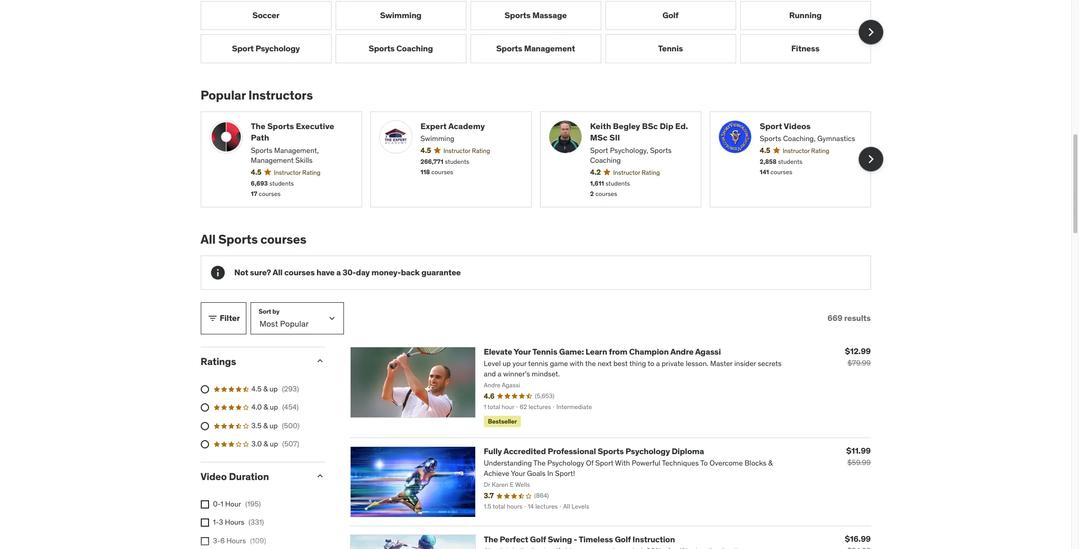 Task type: vqa. For each thing, say whether or not it's contained in the screenshot.
(144)
no



Task type: locate. For each thing, give the bounding box(es) containing it.
begley
[[613, 121, 640, 131]]

psychology left 'diploma'
[[626, 446, 670, 457]]

4.5 up 266,771
[[421, 146, 431, 155]]

fully
[[484, 446, 502, 457]]

instructor rating for swimming
[[443, 147, 490, 154]]

1 horizontal spatial tennis
[[658, 43, 683, 54]]

running link
[[740, 1, 871, 30]]

a
[[336, 267, 341, 278]]

1 carousel element from the top
[[201, 1, 883, 63]]

& right 3.0
[[264, 440, 268, 449]]

$12.99 $79.99
[[845, 346, 871, 368]]

the left perfect at left
[[484, 535, 498, 545]]

1 horizontal spatial all
[[273, 267, 283, 278]]

1 horizontal spatial management
[[524, 43, 575, 54]]

swimming down "expert"
[[421, 134, 455, 143]]

popular instructors
[[201, 87, 313, 103]]

courses for 2
[[596, 190, 617, 198]]

students inside 266,771 students 118 courses
[[445, 158, 469, 165]]

& for 4.5
[[263, 384, 268, 394]]

students inside 6,693 students 17 courses
[[269, 179, 294, 187]]

0 vertical spatial hours
[[225, 518, 244, 527]]

xsmall image left the 1-
[[201, 519, 209, 527]]

students inside 1,611 students 2 courses
[[606, 179, 630, 187]]

tennis link
[[605, 34, 736, 63]]

gymnastics
[[818, 134, 855, 143]]

up
[[270, 384, 278, 394], [270, 403, 278, 412], [270, 421, 278, 431], [270, 440, 278, 449]]

2 next image from the top
[[863, 151, 879, 168]]

6,693
[[251, 179, 268, 187]]

4.5 up 6,693
[[251, 167, 261, 177]]

0 vertical spatial psychology
[[256, 43, 300, 54]]

up left (500)
[[270, 421, 278, 431]]

0 horizontal spatial all
[[201, 231, 216, 248]]

rating
[[472, 147, 490, 154], [811, 147, 830, 154], [302, 168, 321, 176], [642, 168, 660, 176]]

0 horizontal spatial coaching
[[396, 43, 433, 54]]

dip
[[660, 121, 674, 131]]

tennis
[[658, 43, 683, 54], [533, 347, 557, 357]]

swimming up sports coaching
[[380, 10, 422, 20]]

the for the sports executive path sports management, management skills
[[251, 121, 265, 131]]

instructor down coaching,
[[783, 147, 810, 154]]

rating for sport videos
[[811, 147, 830, 154]]

0 horizontal spatial management
[[251, 156, 294, 165]]

3 xsmall image from the top
[[201, 538, 209, 546]]

1 vertical spatial sport
[[760, 121, 782, 131]]

0 horizontal spatial tennis
[[533, 347, 557, 357]]

0-1 hour (195)
[[213, 500, 261, 509]]

instructor down skills at left top
[[274, 168, 301, 176]]

instructor rating for sports
[[783, 147, 830, 154]]

1 vertical spatial swimming
[[421, 134, 455, 143]]

xsmall image left the 0-
[[201, 501, 209, 509]]

next image for carousel element containing the sports executive path
[[863, 151, 879, 168]]

sport down 'soccer' link on the top left of the page
[[232, 43, 254, 54]]

1 vertical spatial tennis
[[533, 347, 557, 357]]

students right 6,693
[[269, 179, 294, 187]]

golf up the tennis link
[[663, 10, 679, 20]]

4.5
[[421, 146, 431, 155], [760, 146, 770, 155], [251, 167, 261, 177], [251, 384, 262, 394]]

fitness
[[791, 43, 820, 54]]

instructor down expert academy swimming
[[443, 147, 470, 154]]

1,611 students 2 courses
[[590, 179, 630, 198]]

sports up 2,858
[[760, 134, 782, 143]]

instruction
[[633, 535, 675, 545]]

courses down 6,693
[[259, 190, 281, 198]]

bsc
[[642, 121, 658, 131]]

sports down dip
[[650, 146, 672, 155]]

courses inside 6,693 students 17 courses
[[259, 190, 281, 198]]

hours
[[225, 518, 244, 527], [227, 537, 246, 546]]

students right 1,611
[[606, 179, 630, 187]]

elevate your tennis game: learn from champion andre agassi link
[[484, 347, 721, 357]]

0 vertical spatial coaching
[[396, 43, 433, 54]]

2
[[590, 190, 594, 198]]

hour
[[225, 500, 241, 509]]

courses for 118
[[432, 168, 453, 176]]

4.0 & up (454)
[[251, 403, 299, 412]]

1 vertical spatial management
[[251, 156, 294, 165]]

instructor
[[443, 147, 470, 154], [783, 147, 810, 154], [274, 168, 301, 176], [613, 168, 640, 176]]

1 horizontal spatial psychology
[[626, 446, 670, 457]]

diploma
[[672, 446, 704, 457]]

instructor rating down coaching,
[[783, 147, 830, 154]]

students for sports
[[778, 158, 803, 165]]

1-
[[213, 518, 219, 527]]

the perfect golf swing - timeless golf instruction link
[[484, 535, 675, 545]]

xsmall image
[[201, 501, 209, 509], [201, 519, 209, 527], [201, 538, 209, 546]]

1 vertical spatial psychology
[[626, 446, 670, 457]]

guarantee
[[422, 267, 461, 278]]

4.5 & up (293)
[[251, 384, 299, 394]]

the inside the sports executive path sports management, management skills
[[251, 121, 265, 131]]

skills
[[295, 156, 313, 165]]

rating down skills at left top
[[302, 168, 321, 176]]

management inside the sports executive path sports management, management skills
[[251, 156, 294, 165]]

instructor rating
[[443, 147, 490, 154], [783, 147, 830, 154], [274, 168, 321, 176], [613, 168, 660, 176]]

sports coaching link
[[335, 34, 466, 63]]

courses inside 1,611 students 2 courses
[[596, 190, 617, 198]]

4.5 up 4.0
[[251, 384, 262, 394]]

courses inside 2,858 students 141 courses
[[771, 168, 793, 176]]

1 xsmall image from the top
[[201, 501, 209, 509]]

videos
[[784, 121, 811, 131]]

money-
[[372, 267, 401, 278]]

management down path
[[251, 156, 294, 165]]

popular
[[201, 87, 246, 103]]

sport left videos
[[760, 121, 782, 131]]

perfect
[[500, 535, 528, 545]]

& up 4.0 & up (454)
[[263, 384, 268, 394]]

6
[[220, 537, 225, 546]]

golf right timeless
[[615, 535, 631, 545]]

coaching up 4.2
[[590, 156, 621, 165]]

2 carousel element from the top
[[201, 111, 883, 208]]

courses right 141
[[771, 168, 793, 176]]

0 vertical spatial sport
[[232, 43, 254, 54]]

the up path
[[251, 121, 265, 131]]

video duration
[[201, 471, 269, 483]]

3
[[219, 518, 223, 527]]

next image for carousel element containing soccer
[[863, 24, 879, 40]]

popular instructors element
[[201, 87, 883, 208]]

0 horizontal spatial psychology
[[256, 43, 300, 54]]

0 horizontal spatial small image
[[207, 313, 218, 324]]

instructor for executive
[[274, 168, 301, 176]]

1 horizontal spatial the
[[484, 535, 498, 545]]

4.5 for expert academy
[[421, 146, 431, 155]]

students
[[445, 158, 469, 165], [778, 158, 803, 165], [269, 179, 294, 187], [606, 179, 630, 187]]

carousel element containing soccer
[[201, 1, 883, 63]]

0 vertical spatial tennis
[[658, 43, 683, 54]]

carousel element containing the sports executive path
[[201, 111, 883, 208]]

coaching down swimming link
[[396, 43, 433, 54]]

2 horizontal spatial sport
[[760, 121, 782, 131]]

2 vertical spatial sport
[[590, 146, 608, 155]]

rating down psychology,
[[642, 168, 660, 176]]

0 vertical spatial all
[[201, 231, 216, 248]]

1 vertical spatial coaching
[[590, 156, 621, 165]]

sport for sport psychology
[[232, 43, 254, 54]]

all sports courses
[[201, 231, 306, 248]]

coaching
[[396, 43, 433, 54], [590, 156, 621, 165]]

up left (507)
[[270, 440, 278, 449]]

instructor rating down skills at left top
[[274, 168, 321, 176]]

0 vertical spatial carousel element
[[201, 1, 883, 63]]

the
[[251, 121, 265, 131], [484, 535, 498, 545]]

sports up path
[[267, 121, 294, 131]]

rating down "gymnastics"
[[811, 147, 830, 154]]

141
[[760, 168, 769, 176]]

carousel element
[[201, 1, 883, 63], [201, 111, 883, 208]]

hours right 3
[[225, 518, 244, 527]]

andre
[[671, 347, 694, 357]]

from
[[609, 347, 628, 357]]

1 vertical spatial all
[[273, 267, 283, 278]]

instructor for swimming
[[443, 147, 470, 154]]

management down massage
[[524, 43, 575, 54]]

courses down 266,771
[[432, 168, 453, 176]]

expert
[[421, 121, 447, 131]]

sports down swimming link
[[369, 43, 395, 54]]

video
[[201, 471, 227, 483]]

courses left have
[[284, 267, 315, 278]]

$79.99
[[848, 359, 871, 368]]

0 vertical spatial small image
[[207, 313, 218, 324]]

tennis down golf link
[[658, 43, 683, 54]]

sports left massage
[[505, 10, 531, 20]]

669 results
[[828, 313, 871, 323]]

0 vertical spatial management
[[524, 43, 575, 54]]

students right 2,858
[[778, 158, 803, 165]]

fitness link
[[740, 34, 871, 63]]

4.5 up 2,858
[[760, 146, 770, 155]]

1 vertical spatial hours
[[227, 537, 246, 546]]

1 vertical spatial carousel element
[[201, 111, 883, 208]]

xsmall image for 0-
[[201, 501, 209, 509]]

instructor down psychology,
[[613, 168, 640, 176]]

rating for expert academy
[[472, 147, 490, 154]]

up left (454)
[[270, 403, 278, 412]]

& right 3.5
[[263, 421, 268, 431]]

& for 3.0
[[264, 440, 268, 449]]

instructor rating down psychology,
[[613, 168, 660, 176]]

up left (293)
[[270, 384, 278, 394]]

fully accredited professional sports psychology diploma
[[484, 446, 704, 457]]

0 horizontal spatial the
[[251, 121, 265, 131]]

courses down 1,611
[[596, 190, 617, 198]]

1 vertical spatial small image
[[315, 471, 325, 482]]

sports management
[[496, 43, 575, 54]]

tennis right your
[[533, 347, 557, 357]]

(500)
[[282, 421, 300, 431]]

the sports executive path link
[[251, 120, 353, 143]]

xsmall image left 3-
[[201, 538, 209, 546]]

1 horizontal spatial golf
[[615, 535, 631, 545]]

courses inside 266,771 students 118 courses
[[432, 168, 453, 176]]

0 vertical spatial the
[[251, 121, 265, 131]]

-
[[574, 535, 577, 545]]

psychology
[[256, 43, 300, 54], [626, 446, 670, 457]]

0 vertical spatial xsmall image
[[201, 501, 209, 509]]

small image inside filter button
[[207, 313, 218, 324]]

1 vertical spatial the
[[484, 535, 498, 545]]

&
[[263, 384, 268, 394], [264, 403, 268, 412], [263, 421, 268, 431], [264, 440, 268, 449]]

next image
[[863, 24, 879, 40], [863, 151, 879, 168]]

0 vertical spatial next image
[[863, 24, 879, 40]]

1 next image from the top
[[863, 24, 879, 40]]

hours right 6
[[227, 537, 246, 546]]

students right 266,771
[[445, 158, 469, 165]]

266,771 students 118 courses
[[421, 158, 469, 176]]

instructor rating down expert academy swimming
[[443, 147, 490, 154]]

sure?
[[250, 267, 271, 278]]

path
[[251, 132, 269, 143]]

1 horizontal spatial coaching
[[590, 156, 621, 165]]

1 horizontal spatial sport
[[590, 146, 608, 155]]

small image
[[207, 313, 218, 324], [315, 471, 325, 482]]

3-6 hours (109)
[[213, 537, 266, 546]]

students inside 2,858 students 141 courses
[[778, 158, 803, 165]]

small image
[[315, 356, 325, 366]]

sport inside sport videos sports coaching, gymnastics
[[760, 121, 782, 131]]

golf left swing at the bottom right of page
[[530, 535, 546, 545]]

all
[[201, 231, 216, 248], [273, 267, 283, 278]]

2 horizontal spatial golf
[[663, 10, 679, 20]]

psychology down 'soccer' link on the top left of the page
[[256, 43, 300, 54]]

4.5 for the sports executive path
[[251, 167, 261, 177]]

instructor for bsc
[[613, 168, 640, 176]]

sport down the msc
[[590, 146, 608, 155]]

2 vertical spatial xsmall image
[[201, 538, 209, 546]]

instructor rating for bsc
[[613, 168, 660, 176]]

17
[[251, 190, 257, 198]]

2 xsmall image from the top
[[201, 519, 209, 527]]

soccer link
[[201, 1, 331, 30]]

669 results status
[[828, 313, 871, 324]]

ratings
[[201, 355, 236, 368]]

0 horizontal spatial sport
[[232, 43, 254, 54]]

tennis inside the tennis link
[[658, 43, 683, 54]]

1 vertical spatial next image
[[863, 151, 879, 168]]

rating down expert academy link
[[472, 147, 490, 154]]

ratings button
[[201, 355, 306, 368]]

next image inside popular instructors element
[[863, 151, 879, 168]]

4.5 for sport videos
[[760, 146, 770, 155]]

1 vertical spatial xsmall image
[[201, 519, 209, 527]]

& right 4.0
[[264, 403, 268, 412]]



Task type: describe. For each thing, give the bounding box(es) containing it.
$59.99
[[848, 458, 871, 468]]

sports down sports massage link
[[496, 43, 522, 54]]

swimming inside expert academy swimming
[[421, 134, 455, 143]]

have
[[317, 267, 335, 278]]

duration
[[229, 471, 269, 483]]

psychology inside carousel element
[[256, 43, 300, 54]]

back
[[401, 267, 420, 278]]

up for 4.5 & up
[[270, 384, 278, 394]]

not
[[234, 267, 248, 278]]

ed.
[[675, 121, 688, 131]]

instructor rating for executive
[[274, 168, 321, 176]]

rating for keith begley bsc dip ed. msc sii
[[642, 168, 660, 176]]

up for 3.5 & up
[[270, 421, 278, 431]]

keith begley bsc dip ed. msc sii link
[[590, 120, 692, 143]]

118
[[421, 168, 430, 176]]

swing
[[548, 535, 572, 545]]

1,611
[[590, 179, 604, 187]]

fully accredited professional sports psychology diploma link
[[484, 446, 704, 457]]

$16.99
[[845, 534, 871, 544]]

courses for all
[[284, 267, 315, 278]]

sport for sport videos sports coaching, gymnastics
[[760, 121, 782, 131]]

instructor for sports
[[783, 147, 810, 154]]

3.5
[[251, 421, 262, 431]]

massage
[[532, 10, 567, 20]]

coaching inside keith begley bsc dip ed. msc sii sport psychology, sports coaching
[[590, 156, 621, 165]]

courses for 141
[[771, 168, 793, 176]]

golf inside carousel element
[[663, 10, 679, 20]]

swimming link
[[335, 1, 466, 30]]

courses for 17
[[259, 190, 281, 198]]

soccer
[[252, 10, 279, 20]]

1 horizontal spatial small image
[[315, 471, 325, 482]]

golf link
[[605, 1, 736, 30]]

students for executive
[[269, 179, 294, 187]]

$12.99
[[845, 346, 871, 356]]

669
[[828, 313, 843, 323]]

up for 4.0 & up
[[270, 403, 278, 412]]

sports massage link
[[470, 1, 601, 30]]

0-
[[213, 500, 221, 509]]

day
[[356, 267, 370, 278]]

expert academy link
[[421, 120, 523, 132]]

sport psychology
[[232, 43, 300, 54]]

sports right professional
[[598, 446, 624, 457]]

sports inside keith begley bsc dip ed. msc sii sport psychology, sports coaching
[[650, 146, 672, 155]]

results
[[844, 313, 871, 323]]

students for swimming
[[445, 158, 469, 165]]

your
[[514, 347, 531, 357]]

(293)
[[282, 384, 299, 394]]

running
[[789, 10, 822, 20]]

1-3 hours (331)
[[213, 518, 264, 527]]

(454)
[[282, 403, 299, 412]]

rating for the sports executive path
[[302, 168, 321, 176]]

academy
[[448, 121, 485, 131]]

up for 3.0 & up
[[270, 440, 278, 449]]

(331)
[[249, 518, 264, 527]]

sii
[[610, 132, 620, 143]]

professional
[[548, 446, 596, 457]]

filter button
[[201, 302, 247, 335]]

the sports executive path sports management, management skills
[[251, 121, 334, 165]]

$11.99
[[846, 446, 871, 456]]

3.5 & up (500)
[[251, 421, 300, 431]]

game:
[[559, 347, 584, 357]]

courses up sure?
[[260, 231, 306, 248]]

coaching,
[[783, 134, 816, 143]]

executive
[[296, 121, 334, 131]]

msc
[[590, 132, 608, 143]]

6,693 students 17 courses
[[251, 179, 294, 198]]

keith begley bsc dip ed. msc sii sport psychology, sports coaching
[[590, 121, 688, 165]]

& for 3.5
[[263, 421, 268, 431]]

xsmall image for 3-
[[201, 538, 209, 546]]

30-
[[343, 267, 356, 278]]

expert academy swimming
[[421, 121, 485, 143]]

sports up not
[[218, 231, 258, 248]]

sports management link
[[470, 34, 601, 63]]

learn
[[586, 347, 607, 357]]

1
[[221, 500, 223, 509]]

$11.99 $59.99
[[846, 446, 871, 468]]

xsmall image for 1-
[[201, 519, 209, 527]]

sports down path
[[251, 146, 273, 155]]

students for bsc
[[606, 179, 630, 187]]

sports inside sport videos sports coaching, gymnastics
[[760, 134, 782, 143]]

2,858
[[760, 158, 777, 165]]

hours for 1-3 hours
[[225, 518, 244, 527]]

video duration button
[[201, 471, 306, 483]]

champion
[[629, 347, 669, 357]]

4.0
[[251, 403, 262, 412]]

sport psychology link
[[201, 34, 331, 63]]

elevate your tennis game: learn from champion andre agassi
[[484, 347, 721, 357]]

psychology,
[[610, 146, 648, 155]]

sport videos link
[[760, 120, 862, 132]]

0 vertical spatial swimming
[[380, 10, 422, 20]]

(195)
[[245, 500, 261, 509]]

the perfect golf swing - timeless golf instruction
[[484, 535, 675, 545]]

0 horizontal spatial golf
[[530, 535, 546, 545]]

sports coaching
[[369, 43, 433, 54]]

sport inside keith begley bsc dip ed. msc sii sport psychology, sports coaching
[[590, 146, 608, 155]]

4.2
[[590, 167, 601, 177]]

3.0 & up (507)
[[251, 440, 299, 449]]

the for the perfect golf swing - timeless golf instruction
[[484, 535, 498, 545]]

& for 4.0
[[264, 403, 268, 412]]

hours for 3-6 hours
[[227, 537, 246, 546]]



